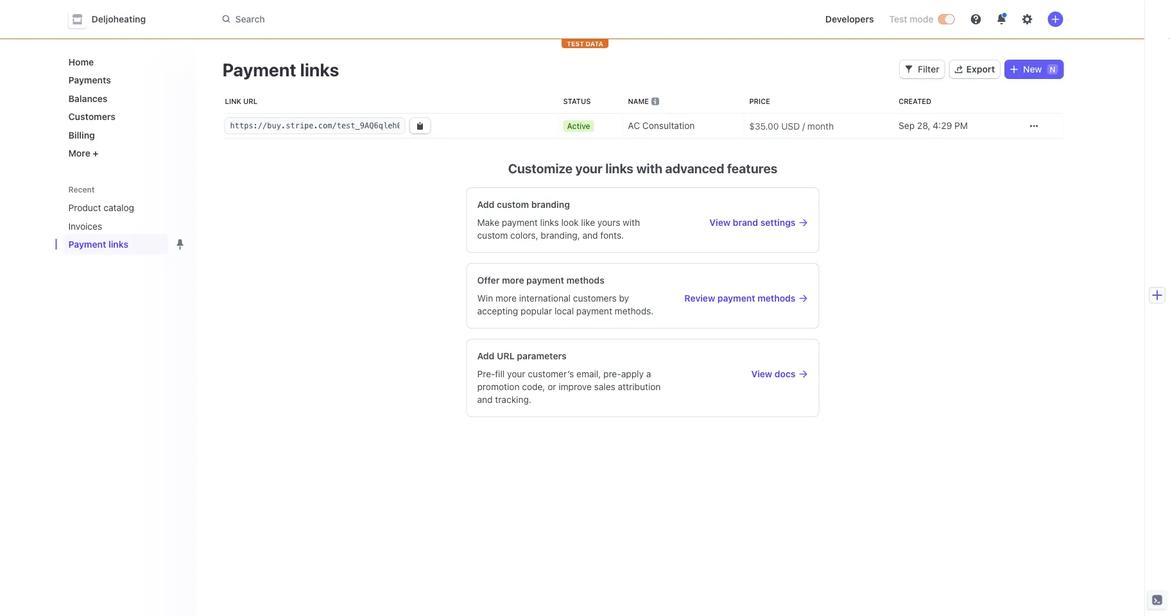 Task type: locate. For each thing, give the bounding box(es) containing it.
1 vertical spatial add
[[477, 351, 494, 361]]

filter
[[918, 64, 939, 74]]

month
[[807, 120, 834, 131]]

payment links
[[222, 59, 339, 80], [68, 239, 128, 250]]

0 vertical spatial view
[[709, 217, 730, 228]]

by
[[619, 293, 629, 304]]

payment up the colors,
[[502, 217, 538, 228]]

0 vertical spatial svg image
[[905, 66, 913, 73]]

custom down make on the left of the page
[[477, 230, 508, 241]]

and inside make payment links look like yours with custom colors, branding, and fonts.
[[582, 230, 598, 241]]

settings
[[760, 217, 796, 228]]

more
[[502, 275, 524, 286], [495, 293, 517, 304]]

0 vertical spatial more
[[502, 275, 524, 286]]

with
[[636, 160, 662, 176], [623, 217, 640, 228]]

pin to navigation image for product catalog
[[175, 203, 185, 213]]

0 vertical spatial payment
[[222, 59, 296, 80]]

ac consultation link
[[623, 114, 744, 137]]

1 vertical spatial svg image
[[1030, 122, 1038, 130]]

more right offer
[[502, 275, 524, 286]]

a
[[646, 369, 651, 379]]

apply
[[621, 369, 644, 379]]

$35.00 usd / month link
[[744, 115, 893, 136]]

1 horizontal spatial svg image
[[905, 66, 913, 73]]

1 vertical spatial custom
[[477, 230, 508, 241]]

0 vertical spatial add
[[477, 199, 494, 210]]

with down 'ac consultation'
[[636, 160, 662, 176]]

sep 28, 4:29 pm
[[899, 120, 968, 131]]

payment links down invoices
[[68, 239, 128, 250]]

link url
[[225, 97, 257, 106]]

url for add
[[497, 351, 515, 361]]

payment inside make payment links look like yours with custom colors, branding, and fonts.
[[502, 217, 538, 228]]

0 vertical spatial methods
[[566, 275, 604, 286]]

0 vertical spatial pin to navigation image
[[175, 203, 185, 213]]

svg image
[[1010, 66, 1018, 73], [1030, 122, 1038, 130]]

0 vertical spatial payment links
[[222, 59, 339, 80]]

1 vertical spatial payment
[[68, 239, 106, 250]]

local
[[555, 306, 574, 316]]

0 vertical spatial url
[[243, 97, 257, 106]]

accepting
[[477, 306, 518, 316]]

1 horizontal spatial view
[[751, 369, 772, 379]]

export button
[[950, 60, 1000, 78]]

settings image
[[1022, 14, 1032, 24]]

0 horizontal spatial and
[[477, 394, 493, 405]]

and down like
[[582, 230, 598, 241]]

url right link at the top left of page
[[243, 97, 257, 106]]

core navigation links element
[[63, 51, 186, 164]]

1 vertical spatial more
[[495, 293, 517, 304]]

None text field
[[225, 118, 405, 133]]

n
[[1050, 65, 1055, 74]]

offer more payment methods
[[477, 275, 604, 286]]

your inside the pre-fill your customer's email, pre-apply a promotion code, or improve sales attribution and tracking.
[[507, 369, 525, 379]]

payment down customers
[[576, 306, 612, 316]]

features
[[727, 160, 777, 176]]

view brand settings
[[709, 217, 796, 228]]

custom
[[497, 199, 529, 210], [477, 230, 508, 241]]

1 vertical spatial svg image
[[416, 122, 424, 130]]

view for view docs
[[751, 369, 772, 379]]

make payment links look like yours with custom colors, branding, and fonts.
[[477, 217, 640, 241]]

1 pin to navigation image from the top
[[175, 203, 185, 213]]

and
[[582, 230, 598, 241], [477, 394, 493, 405]]

your down the 'active' link
[[575, 160, 603, 176]]

win
[[477, 293, 493, 304]]

0 horizontal spatial svg image
[[416, 122, 424, 130]]

1 horizontal spatial methods
[[757, 293, 796, 304]]

new
[[1023, 64, 1042, 74]]

usd
[[781, 120, 800, 131]]

payment up link url
[[222, 59, 296, 80]]

0 horizontal spatial payment links
[[68, 239, 128, 250]]

pre-
[[477, 369, 495, 379]]

payment links inside recent element
[[68, 239, 128, 250]]

28,
[[917, 120, 930, 131]]

1 vertical spatial and
[[477, 394, 493, 405]]

methods
[[566, 275, 604, 286], [757, 293, 796, 304]]

look
[[561, 217, 579, 228]]

recent
[[68, 185, 95, 194]]

home link
[[63, 51, 186, 72]]

1 vertical spatial url
[[497, 351, 515, 361]]

payment
[[222, 59, 296, 80], [68, 239, 106, 250]]

your right fill
[[507, 369, 525, 379]]

test
[[567, 40, 584, 47]]

1 horizontal spatial payment
[[222, 59, 296, 80]]

or
[[548, 382, 556, 392]]

add for add custom branding
[[477, 199, 494, 210]]

url for link
[[243, 97, 257, 106]]

more for offer
[[502, 275, 524, 286]]

0 horizontal spatial svg image
[[1010, 66, 1018, 73]]

1 vertical spatial payment links
[[68, 239, 128, 250]]

brand
[[733, 217, 758, 228]]

1 horizontal spatial and
[[582, 230, 598, 241]]

email,
[[576, 369, 601, 379]]

links inside make payment links look like yours with custom colors, branding, and fonts.
[[540, 217, 559, 228]]

active link
[[558, 114, 623, 137]]

1 vertical spatial view
[[751, 369, 772, 379]]

1 vertical spatial pin to navigation image
[[175, 221, 185, 231]]

0 horizontal spatial view
[[709, 217, 730, 228]]

add custom branding
[[477, 199, 570, 210]]

0 horizontal spatial url
[[243, 97, 257, 106]]

with right yours
[[623, 217, 640, 228]]

url
[[243, 97, 257, 106], [497, 351, 515, 361]]

customize your links with advanced features
[[508, 160, 777, 176]]

and down "promotion"
[[477, 394, 493, 405]]

billing link
[[63, 125, 186, 145]]

product catalog
[[68, 202, 134, 213]]

developers
[[825, 14, 874, 24]]

1 vertical spatial methods
[[757, 293, 796, 304]]

test mode
[[889, 14, 934, 24]]

add up make on the left of the page
[[477, 199, 494, 210]]

view
[[709, 217, 730, 228], [751, 369, 772, 379]]

1 vertical spatial your
[[507, 369, 525, 379]]

view left docs
[[751, 369, 772, 379]]

svg image down new
[[1030, 122, 1038, 130]]

parameters
[[517, 351, 566, 361]]

4:29
[[933, 120, 952, 131]]

home
[[68, 56, 94, 67]]

0 horizontal spatial your
[[507, 369, 525, 379]]

1 horizontal spatial url
[[497, 351, 515, 361]]

1 vertical spatial with
[[623, 217, 640, 228]]

export
[[966, 64, 995, 74]]

consultation
[[642, 120, 695, 131]]

view left brand
[[709, 217, 730, 228]]

more +
[[68, 148, 98, 159]]

link
[[225, 97, 241, 106]]

$35.00 usd / month
[[749, 120, 834, 131]]

2 pin to navigation image from the top
[[175, 221, 185, 231]]

payment
[[502, 217, 538, 228], [526, 275, 564, 286], [717, 293, 755, 304], [576, 306, 612, 316]]

add up the pre-
[[477, 351, 494, 361]]

methods.
[[615, 306, 654, 316]]

0 vertical spatial and
[[582, 230, 598, 241]]

custom up make on the left of the page
[[497, 199, 529, 210]]

more inside win more international customers by accepting popular local payment methods.
[[495, 293, 517, 304]]

svg image
[[905, 66, 913, 73], [416, 122, 424, 130]]

billing
[[68, 130, 95, 140]]

more up accepting
[[495, 293, 517, 304]]

url up fill
[[497, 351, 515, 361]]

2 add from the top
[[477, 351, 494, 361]]

1 add from the top
[[477, 199, 494, 210]]

pin to navigation image
[[175, 203, 185, 213], [175, 221, 185, 231]]

more for win
[[495, 293, 517, 304]]

1 horizontal spatial your
[[575, 160, 603, 176]]

payment inside win more international customers by accepting popular local payment methods.
[[576, 306, 612, 316]]

payment down invoices
[[68, 239, 106, 250]]

custom inside make payment links look like yours with custom colors, branding, and fonts.
[[477, 230, 508, 241]]

review
[[684, 293, 715, 304]]

0 horizontal spatial payment
[[68, 239, 106, 250]]

links
[[300, 59, 339, 80], [605, 160, 633, 176], [540, 217, 559, 228], [108, 239, 128, 250]]

svg image left new
[[1010, 66, 1018, 73]]

win more international customers by accepting popular local payment methods.
[[477, 293, 654, 316]]

payment links up link url
[[222, 59, 339, 80]]

make
[[477, 217, 499, 228]]



Task type: vqa. For each thing, say whether or not it's contained in the screenshot.
your to the left
yes



Task type: describe. For each thing, give the bounding box(es) containing it.
add url parameters
[[477, 351, 566, 361]]

payment up international on the top of page
[[526, 275, 564, 286]]

like
[[581, 217, 595, 228]]

catalog
[[104, 202, 134, 213]]

customers link
[[63, 106, 186, 127]]

recent element
[[56, 197, 197, 255]]

colors,
[[510, 230, 538, 241]]

developers link
[[820, 9, 879, 30]]

ac
[[628, 120, 640, 131]]

0 horizontal spatial methods
[[566, 275, 604, 286]]

customer's
[[528, 369, 574, 379]]

offer
[[477, 275, 500, 286]]

deljoheating button
[[68, 10, 159, 28]]

0 vertical spatial svg image
[[1010, 66, 1018, 73]]

fill
[[495, 369, 505, 379]]

1 horizontal spatial payment links
[[222, 59, 339, 80]]

1 horizontal spatial svg image
[[1030, 122, 1038, 130]]

+
[[93, 148, 98, 159]]

status
[[563, 97, 591, 106]]

pin to navigation image
[[175, 239, 185, 250]]

attribution
[[618, 382, 661, 392]]

pm
[[954, 120, 968, 131]]

product catalog link
[[63, 197, 168, 218]]

ac consultation
[[628, 120, 695, 131]]

mode
[[910, 14, 934, 24]]

invoices
[[68, 221, 102, 231]]

test
[[889, 14, 907, 24]]

payments link
[[63, 70, 186, 90]]

review payment methods link
[[682, 292, 808, 305]]

add for add url parameters
[[477, 351, 494, 361]]

docs
[[775, 369, 796, 379]]

links inside recent element
[[108, 239, 128, 250]]

0 vertical spatial with
[[636, 160, 662, 176]]

view brand settings link
[[682, 216, 808, 229]]

sep 28, 4:29 pm link
[[893, 114, 1019, 137]]

view docs
[[751, 369, 796, 379]]

more
[[68, 148, 90, 159]]

invoices link
[[63, 216, 168, 237]]

test data
[[567, 40, 603, 47]]

0 vertical spatial custom
[[497, 199, 529, 210]]

tracking.
[[495, 394, 531, 405]]

pre-fill your customer's email, pre-apply a promotion code, or improve sales attribution and tracking.
[[477, 369, 661, 405]]

international
[[519, 293, 571, 304]]

popular
[[521, 306, 552, 316]]

and inside the pre-fill your customer's email, pre-apply a promotion code, or improve sales attribution and tracking.
[[477, 394, 493, 405]]

search
[[235, 14, 265, 24]]

notifications image
[[996, 14, 1007, 24]]

view docs link
[[682, 368, 808, 381]]

filter button
[[900, 60, 945, 78]]

product
[[68, 202, 101, 213]]

improve
[[559, 382, 592, 392]]

help image
[[971, 14, 981, 24]]

sales
[[594, 382, 615, 392]]

code,
[[522, 382, 545, 392]]

payment links link
[[63, 234, 168, 255]]

price
[[749, 97, 770, 106]]

balances link
[[63, 88, 186, 109]]

/
[[802, 120, 805, 131]]

payments
[[68, 75, 111, 85]]

payment right the review
[[717, 293, 755, 304]]

name
[[628, 97, 649, 106]]

deljoheating
[[91, 14, 146, 24]]

data
[[586, 40, 603, 47]]

pin to navigation image for invoices
[[175, 221, 185, 231]]

customers
[[573, 293, 617, 304]]

branding
[[531, 199, 570, 210]]

Search text field
[[215, 8, 577, 31]]

pre-
[[603, 369, 621, 379]]

review payment methods
[[684, 293, 796, 304]]

active
[[567, 122, 590, 131]]

branding,
[[541, 230, 580, 241]]

promotion
[[477, 382, 520, 392]]

$35.00
[[749, 120, 779, 131]]

sep
[[899, 120, 915, 131]]

svg image inside filter popup button
[[905, 66, 913, 73]]

balances
[[68, 93, 107, 104]]

recent navigation links element
[[56, 179, 197, 255]]

Search search field
[[215, 8, 577, 31]]

customize
[[508, 160, 573, 176]]

payment inside recent element
[[68, 239, 106, 250]]

advanced
[[665, 160, 724, 176]]

view for view brand settings
[[709, 217, 730, 228]]

fonts.
[[600, 230, 624, 241]]

customers
[[68, 111, 115, 122]]

0 vertical spatial your
[[575, 160, 603, 176]]

created
[[899, 97, 931, 106]]

with inside make payment links look like yours with custom colors, branding, and fonts.
[[623, 217, 640, 228]]



